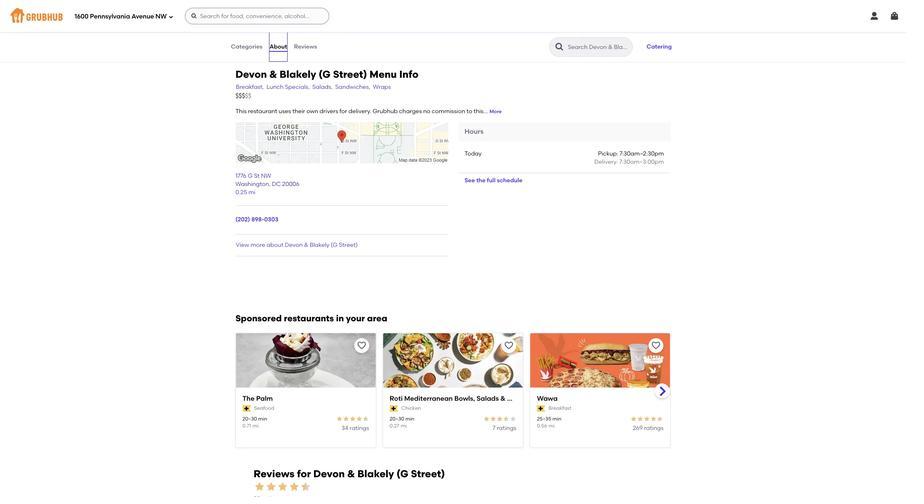 Task type: vqa. For each thing, say whether or not it's contained in the screenshot.
","
yes



Task type: locate. For each thing, give the bounding box(es) containing it.
20–30 min 0.71 mi
[[243, 417, 267, 430]]

$$$
[[236, 92, 245, 100]]

nw inside 1776 g st nw washington , dc 20006 0.25 mi
[[261, 173, 271, 180]]

ratings for mediterranean
[[497, 425, 516, 432]]

25–35 min 0.56 mi
[[537, 417, 562, 430]]

today
[[465, 150, 482, 157]]

catering button
[[643, 38, 676, 56]]

bowls,
[[454, 395, 475, 403]]

ratings right 269 at the bottom of page
[[644, 425, 664, 432]]

reviews button
[[294, 32, 317, 62]]

ratings right 7
[[497, 425, 516, 432]]

20–30 for the
[[243, 417, 257, 422]]

mi right 0.27
[[401, 424, 407, 430]]

categories button
[[231, 32, 263, 62]]

see
[[465, 177, 475, 184]]

reviews for reviews
[[294, 43, 317, 50]]

in
[[336, 314, 344, 324]]

2 min from the left
[[406, 417, 414, 422]]

schedule
[[497, 177, 523, 184]]

min
[[258, 417, 267, 422], [406, 417, 414, 422], [553, 417, 562, 422]]

min inside '20–30 min 0.71 mi'
[[258, 417, 267, 422]]

1776 g st nw washington , dc 20006 0.25 mi
[[236, 173, 299, 196]]

nw right the avenue
[[156, 13, 167, 20]]

info
[[399, 68, 419, 80]]

1 ratings from the left
[[350, 425, 369, 432]]

1 vertical spatial devon
[[285, 242, 303, 249]]

1 save this restaurant image from the left
[[504, 341, 514, 351]]

restaurants
[[284, 314, 334, 324]]

min inside 25–35 min 0.56 mi
[[553, 417, 562, 422]]

1 horizontal spatial nw
[[261, 173, 271, 180]]

1 horizontal spatial save this restaurant image
[[651, 341, 661, 351]]

20–30 inside '20–30 min 0.71 mi'
[[243, 417, 257, 422]]

0303
[[264, 216, 279, 223]]

0.25
[[236, 189, 247, 196]]

save this restaurant image
[[357, 341, 367, 351]]

sponsored
[[236, 314, 282, 324]]

seafood
[[254, 406, 274, 412]]

wawa
[[537, 395, 558, 403]]

save this restaurant image for roti mediterranean bowls, salads & pitas
[[504, 341, 514, 351]]

save this restaurant image
[[504, 341, 514, 351], [651, 341, 661, 351]]

star icon image
[[336, 416, 343, 423], [343, 416, 349, 423], [349, 416, 356, 423], [356, 416, 363, 423], [363, 416, 369, 423], [363, 416, 369, 423], [484, 416, 490, 423], [490, 416, 497, 423], [497, 416, 503, 423], [503, 416, 510, 423], [503, 416, 510, 423], [510, 416, 516, 423], [631, 416, 637, 423], [637, 416, 644, 423], [644, 416, 651, 423], [651, 416, 657, 423], [657, 416, 664, 423], [657, 416, 664, 423], [254, 482, 265, 493], [265, 482, 277, 493], [277, 482, 288, 493], [288, 482, 300, 493], [300, 482, 311, 493], [300, 482, 311, 493]]

min down breakfast
[[553, 417, 562, 422]]

svg image
[[870, 11, 880, 21], [890, 11, 900, 21], [191, 13, 197, 19], [168, 14, 173, 19]]

20–30 up "0.71"
[[243, 417, 257, 422]]

roti
[[390, 395, 403, 403]]

categories
[[231, 43, 263, 50]]

2 horizontal spatial min
[[553, 417, 562, 422]]

pickup: 7:30am–2:30pm delivery: 7:30am–3:00pm
[[595, 150, 664, 166]]

(202) 898-0303
[[236, 216, 279, 223]]

mi right "0.71"
[[253, 424, 259, 430]]

Search Devon & Blakely (G Street) search field
[[567, 43, 630, 51]]

ratings for palm
[[350, 425, 369, 432]]

mi right the 0.56
[[549, 424, 555, 430]]

1 horizontal spatial save this restaurant button
[[502, 339, 516, 354]]

1 vertical spatial street)
[[339, 242, 358, 249]]

search icon image
[[555, 42, 565, 52]]

2 ratings from the left
[[497, 425, 516, 432]]

mi
[[249, 189, 256, 196], [253, 424, 259, 430], [401, 424, 407, 430], [549, 424, 555, 430]]

chicken
[[401, 406, 421, 412]]

pitas
[[507, 395, 524, 403]]

min down chicken
[[406, 417, 414, 422]]

2 20–30 from the left
[[390, 417, 404, 422]]

devon
[[236, 68, 267, 80], [285, 242, 303, 249], [313, 469, 345, 481]]

mi inside 1776 g st nw washington , dc 20006 0.25 mi
[[249, 189, 256, 196]]

1 horizontal spatial 20–30
[[390, 417, 404, 422]]

breakfast, button
[[236, 83, 264, 92]]

wraps button
[[373, 83, 392, 92]]

2 vertical spatial (g
[[397, 469, 409, 481]]

reviews inside button
[[294, 43, 317, 50]]

0 vertical spatial devon
[[236, 68, 267, 80]]

0 vertical spatial reviews
[[294, 43, 317, 50]]

269 ratings
[[633, 425, 664, 432]]

blakely
[[280, 68, 316, 80], [310, 242, 329, 249], [358, 469, 394, 481]]

0 horizontal spatial subscription pass image
[[390, 406, 398, 413]]

3 min from the left
[[553, 417, 562, 422]]

2 save this restaurant button from the left
[[502, 339, 516, 354]]

sandwiches,
[[335, 84, 370, 91]]

0 horizontal spatial save this restaurant image
[[504, 341, 514, 351]]

20–30 for roti
[[390, 417, 404, 422]]

nw up ,
[[261, 173, 271, 180]]

save this restaurant button for palm
[[354, 339, 369, 354]]

salads,
[[312, 84, 333, 91]]

mi for the palm
[[253, 424, 259, 430]]

20–30
[[243, 417, 257, 422], [390, 417, 404, 422]]

1 min from the left
[[258, 417, 267, 422]]

0 horizontal spatial ratings
[[350, 425, 369, 432]]

uses
[[279, 108, 291, 115]]

0 horizontal spatial min
[[258, 417, 267, 422]]

1 subscription pass image from the left
[[390, 406, 398, 413]]

1 vertical spatial nw
[[261, 173, 271, 180]]

nw for avenue
[[156, 13, 167, 20]]

&
[[269, 68, 277, 80], [304, 242, 308, 249], [501, 395, 506, 403], [347, 469, 355, 481]]

20006
[[282, 181, 299, 188]]

save this restaurant image for wawa
[[651, 341, 661, 351]]

nw inside main navigation navigation
[[156, 13, 167, 20]]

2 horizontal spatial save this restaurant button
[[649, 339, 664, 354]]

ratings right 34
[[350, 425, 369, 432]]

2 save this restaurant image from the left
[[651, 341, 661, 351]]

more button
[[490, 108, 502, 116]]

0 horizontal spatial save this restaurant button
[[354, 339, 369, 354]]

(g
[[319, 68, 331, 80], [331, 242, 338, 249], [397, 469, 409, 481]]

breakfast
[[549, 406, 572, 412]]

2 vertical spatial devon
[[313, 469, 345, 481]]

mi down washington
[[249, 189, 256, 196]]

1 vertical spatial reviews
[[254, 469, 295, 481]]

1 horizontal spatial min
[[406, 417, 414, 422]]

1 horizontal spatial for
[[340, 108, 347, 115]]

2 vertical spatial blakely
[[358, 469, 394, 481]]

min inside 20–30 min 0.27 mi
[[406, 417, 414, 422]]

20–30 up 0.27
[[390, 417, 404, 422]]

washington
[[236, 181, 269, 188]]

mi inside 25–35 min 0.56 mi
[[549, 424, 555, 430]]

2 horizontal spatial ratings
[[644, 425, 664, 432]]

about
[[267, 242, 284, 249]]

mi for wawa
[[549, 424, 555, 430]]

0 horizontal spatial nw
[[156, 13, 167, 20]]

1 vertical spatial blakely
[[310, 242, 329, 249]]

sponsored restaurants in your area
[[236, 314, 387, 324]]

reviews
[[294, 43, 317, 50], [254, 469, 295, 481]]

0 vertical spatial (g
[[319, 68, 331, 80]]

min down seafood
[[258, 417, 267, 422]]

mi inside 20–30 min 0.27 mi
[[401, 424, 407, 430]]

street)
[[333, 68, 367, 80], [339, 242, 358, 249], [411, 469, 445, 481]]

subscription pass image up 25–35
[[537, 406, 545, 413]]

0.71
[[243, 424, 251, 430]]

their
[[293, 108, 305, 115]]

subscription pass image
[[390, 406, 398, 413], [537, 406, 545, 413]]

nw
[[156, 13, 167, 20], [261, 173, 271, 180]]

7
[[493, 425, 496, 432]]

25–35
[[537, 417, 551, 422]]

2 subscription pass image from the left
[[537, 406, 545, 413]]

menu
[[370, 68, 397, 80]]

grubhub
[[373, 108, 398, 115]]

1 vertical spatial for
[[297, 469, 311, 481]]

subscription pass image down roti
[[390, 406, 398, 413]]

the
[[476, 177, 486, 184]]

more
[[251, 242, 265, 249]]

7 ratings
[[493, 425, 516, 432]]

1 20–30 from the left
[[243, 417, 257, 422]]

0 vertical spatial nw
[[156, 13, 167, 20]]

1 horizontal spatial ratings
[[497, 425, 516, 432]]

breakfast,
[[236, 84, 264, 91]]

0 horizontal spatial 20–30
[[243, 417, 257, 422]]

for
[[340, 108, 347, 115], [297, 469, 311, 481]]

1 save this restaurant button from the left
[[354, 339, 369, 354]]

20–30 inside 20–30 min 0.27 mi
[[390, 417, 404, 422]]

$$$$$
[[236, 92, 251, 100]]

0 vertical spatial for
[[340, 108, 347, 115]]

specials,
[[285, 84, 310, 91]]

the palm logo image
[[236, 334, 376, 403]]

1 horizontal spatial subscription pass image
[[537, 406, 545, 413]]

0 horizontal spatial for
[[297, 469, 311, 481]]

mi inside '20–30 min 0.71 mi'
[[253, 424, 259, 430]]



Task type: describe. For each thing, give the bounding box(es) containing it.
subscription pass image
[[243, 406, 251, 413]]

area
[[367, 314, 387, 324]]

this restaurant uses their own drivers for delivery. grubhub charges no commission to this ... more
[[236, 108, 502, 115]]

view more about devon & blakely (g street)
[[236, 242, 358, 249]]

devon & blakely (g street) menu info
[[236, 68, 419, 80]]

reviews for devon & blakely (g street)
[[254, 469, 445, 481]]

breakfast, lunch specials, salads, sandwiches, wraps
[[236, 84, 391, 91]]

no
[[423, 108, 430, 115]]

this
[[474, 108, 484, 115]]

delivery:
[[595, 159, 618, 166]]

catering
[[647, 43, 672, 50]]

view
[[236, 242, 249, 249]]

lunch
[[267, 84, 284, 91]]

20–30 min 0.27 mi
[[390, 417, 414, 430]]

,
[[269, 181, 271, 188]]

wawa logo image
[[530, 334, 670, 403]]

7:30am–3:00pm
[[619, 159, 664, 166]]

(202)
[[236, 216, 250, 223]]

pennsylvania
[[90, 13, 130, 20]]

...
[[484, 108, 488, 115]]

reviews for reviews for devon & blakely (g street)
[[254, 469, 295, 481]]

subscription pass image for wawa
[[537, 406, 545, 413]]

dc
[[272, 181, 281, 188]]

min for palm
[[258, 417, 267, 422]]

charges
[[399, 108, 422, 115]]

1 vertical spatial (g
[[331, 242, 338, 249]]

0.56
[[537, 424, 547, 430]]

salads
[[477, 395, 499, 403]]

st
[[254, 173, 260, 180]]

save this restaurant button for mediterranean
[[502, 339, 516, 354]]

the palm
[[243, 395, 273, 403]]

more
[[490, 109, 502, 115]]

1600 pennsylvania avenue nw
[[75, 13, 167, 20]]

269
[[633, 425, 643, 432]]

about button
[[269, 32, 288, 62]]

3 save this restaurant button from the left
[[649, 339, 664, 354]]

mediterranean
[[404, 395, 453, 403]]

wraps
[[373, 84, 391, 91]]

this
[[236, 108, 247, 115]]

3 ratings from the left
[[644, 425, 664, 432]]

pickup:
[[598, 150, 618, 157]]

drivers
[[320, 108, 338, 115]]

your
[[346, 314, 365, 324]]

the palm link
[[243, 395, 369, 404]]

1 horizontal spatial devon
[[285, 242, 303, 249]]

1600
[[75, 13, 89, 20]]

see the full schedule button
[[458, 174, 529, 189]]

0 vertical spatial street)
[[333, 68, 367, 80]]

g
[[248, 173, 253, 180]]

roti mediterranean bowls, salads & pitas
[[390, 395, 524, 403]]

mi for roti mediterranean bowls, salads & pitas
[[401, 424, 407, 430]]

7:30am–2:30pm
[[620, 150, 664, 157]]

2 vertical spatial street)
[[411, 469, 445, 481]]

the
[[243, 395, 255, 403]]

lunch specials, button
[[266, 83, 310, 92]]

nw for st
[[261, 173, 271, 180]]

roti mediterranean bowls, salads & pitas link
[[390, 395, 524, 404]]

own
[[307, 108, 318, 115]]

hours
[[465, 128, 484, 136]]

1776
[[236, 173, 246, 180]]

main navigation navigation
[[0, 0, 906, 32]]

34 ratings
[[342, 425, 369, 432]]

restaurant
[[248, 108, 277, 115]]

0 vertical spatial blakely
[[280, 68, 316, 80]]

roti mediterranean bowls, salads & pitas logo image
[[383, 334, 523, 403]]

subscription pass image for roti mediterranean bowls, salads & pitas
[[390, 406, 398, 413]]

sandwiches, button
[[335, 83, 371, 92]]

delivery.
[[349, 108, 371, 115]]

0.27
[[390, 424, 399, 430]]

0 horizontal spatial devon
[[236, 68, 267, 80]]

(202) 898-0303 button
[[236, 216, 279, 224]]

Search for food, convenience, alcohol... search field
[[185, 8, 329, 24]]

898-
[[251, 216, 264, 223]]

2 horizontal spatial devon
[[313, 469, 345, 481]]

avenue
[[132, 13, 154, 20]]

commission
[[432, 108, 465, 115]]

34
[[342, 425, 348, 432]]

salads, button
[[312, 83, 333, 92]]

to
[[467, 108, 472, 115]]

full
[[487, 177, 496, 184]]

palm
[[256, 395, 273, 403]]

min for mediterranean
[[406, 417, 414, 422]]



